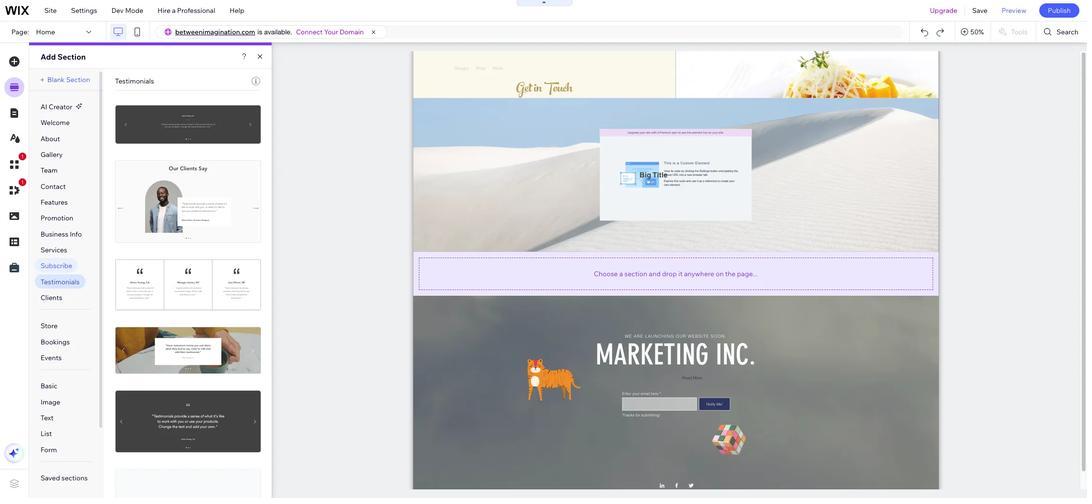 Task type: locate. For each thing, give the bounding box(es) containing it.
section right blank
[[66, 75, 90, 84]]

0 vertical spatial section
[[58, 52, 86, 62]]

tools button
[[992, 22, 1037, 43]]

1 button left contact
[[4, 179, 26, 201]]

1 horizontal spatial a
[[620, 270, 623, 278]]

choose
[[594, 270, 618, 278]]

business
[[41, 230, 68, 239]]

0 vertical spatial 1
[[21, 154, 24, 160]]

a
[[172, 6, 176, 15], [620, 270, 623, 278]]

section for add section
[[58, 52, 86, 62]]

dev
[[112, 6, 124, 15]]

1 left "gallery"
[[21, 154, 24, 160]]

available.
[[264, 28, 292, 36]]

sections
[[62, 474, 88, 483]]

1 1 from the top
[[21, 154, 24, 160]]

a for section
[[620, 270, 623, 278]]

1 button left team
[[4, 153, 26, 175]]

basic
[[41, 382, 57, 391]]

1 for 1st 1 button from the bottom
[[21, 180, 24, 185]]

1 horizontal spatial testimonials
[[115, 77, 154, 86]]

1 left contact
[[21, 180, 24, 185]]

the
[[726, 270, 736, 278]]

business info
[[41, 230, 82, 239]]

0 horizontal spatial testimonials
[[41, 278, 80, 287]]

about
[[41, 135, 60, 143]]

it
[[679, 270, 683, 278]]

list
[[41, 430, 52, 439]]

settings
[[71, 6, 97, 15]]

add section
[[41, 52, 86, 62]]

1
[[21, 154, 24, 160], [21, 180, 24, 185]]

a for professional
[[172, 6, 176, 15]]

50%
[[971, 28, 985, 36]]

your
[[324, 28, 338, 36]]

a right hire
[[172, 6, 176, 15]]

saved sections
[[41, 474, 88, 483]]

home
[[36, 28, 55, 36]]

search button
[[1038, 22, 1088, 43]]

choose a section and drop it anywhere on the page...
[[594, 270, 758, 278]]

1 vertical spatial a
[[620, 270, 623, 278]]

section up blank section
[[58, 52, 86, 62]]

1 button
[[4, 153, 26, 175], [4, 179, 26, 201]]

2 1 from the top
[[21, 180, 24, 185]]

site
[[44, 6, 57, 15]]

is
[[258, 28, 263, 36]]

section
[[58, 52, 86, 62], [66, 75, 90, 84]]

1 vertical spatial 1 button
[[4, 179, 26, 201]]

1 vertical spatial section
[[66, 75, 90, 84]]

blank section
[[47, 75, 90, 84]]

section for blank section
[[66, 75, 90, 84]]

contact
[[41, 182, 66, 191]]

1 vertical spatial 1
[[21, 180, 24, 185]]

0 vertical spatial a
[[172, 6, 176, 15]]

2 1 button from the top
[[4, 179, 26, 201]]

0 vertical spatial 1 button
[[4, 153, 26, 175]]

tools
[[1012, 28, 1028, 36]]

dev mode
[[112, 6, 143, 15]]

section
[[625, 270, 648, 278]]

save
[[973, 6, 988, 15]]

testimonials
[[115, 77, 154, 86], [41, 278, 80, 287]]

image
[[41, 398, 60, 407]]

1 for first 1 button from the top of the page
[[21, 154, 24, 160]]

0 horizontal spatial a
[[172, 6, 176, 15]]

subscribe
[[41, 262, 72, 271]]

saved
[[41, 474, 60, 483]]

hire
[[158, 6, 171, 15]]

a left section
[[620, 270, 623, 278]]



Task type: describe. For each thing, give the bounding box(es) containing it.
page...
[[738, 270, 758, 278]]

domain
[[340, 28, 364, 36]]

bookings
[[41, 338, 70, 347]]

search
[[1058, 28, 1079, 36]]

help
[[230, 6, 245, 15]]

and
[[649, 270, 661, 278]]

drop
[[663, 270, 677, 278]]

preview
[[1003, 6, 1027, 15]]

1 1 button from the top
[[4, 153, 26, 175]]

save button
[[966, 0, 995, 21]]

connect
[[296, 28, 323, 36]]

gallery
[[41, 151, 63, 159]]

preview button
[[995, 0, 1034, 21]]

team
[[41, 166, 58, 175]]

info
[[70, 230, 82, 239]]

add
[[41, 52, 56, 62]]

ai
[[41, 103, 47, 111]]

50% button
[[956, 22, 991, 43]]

hire a professional
[[158, 6, 215, 15]]

1 vertical spatial testimonials
[[41, 278, 80, 287]]

anywhere
[[685, 270, 715, 278]]

welcome
[[41, 119, 70, 127]]

publish button
[[1040, 3, 1080, 18]]

publish
[[1049, 6, 1072, 15]]

is available. connect your domain
[[258, 28, 364, 36]]

store
[[41, 322, 58, 331]]

creator
[[49, 103, 72, 111]]

0 vertical spatial testimonials
[[115, 77, 154, 86]]

text
[[41, 414, 54, 423]]

mode
[[125, 6, 143, 15]]

services
[[41, 246, 67, 255]]

ai creator
[[41, 103, 72, 111]]

betweenimagination.com
[[175, 28, 255, 36]]

events
[[41, 354, 62, 363]]

form
[[41, 446, 57, 455]]

upgrade
[[931, 6, 958, 15]]

blank
[[47, 75, 65, 84]]

professional
[[177, 6, 215, 15]]

promotion
[[41, 214, 73, 223]]

clients
[[41, 294, 62, 302]]

on
[[716, 270, 724, 278]]

features
[[41, 198, 68, 207]]



Task type: vqa. For each thing, say whether or not it's contained in the screenshot.
Connect
yes



